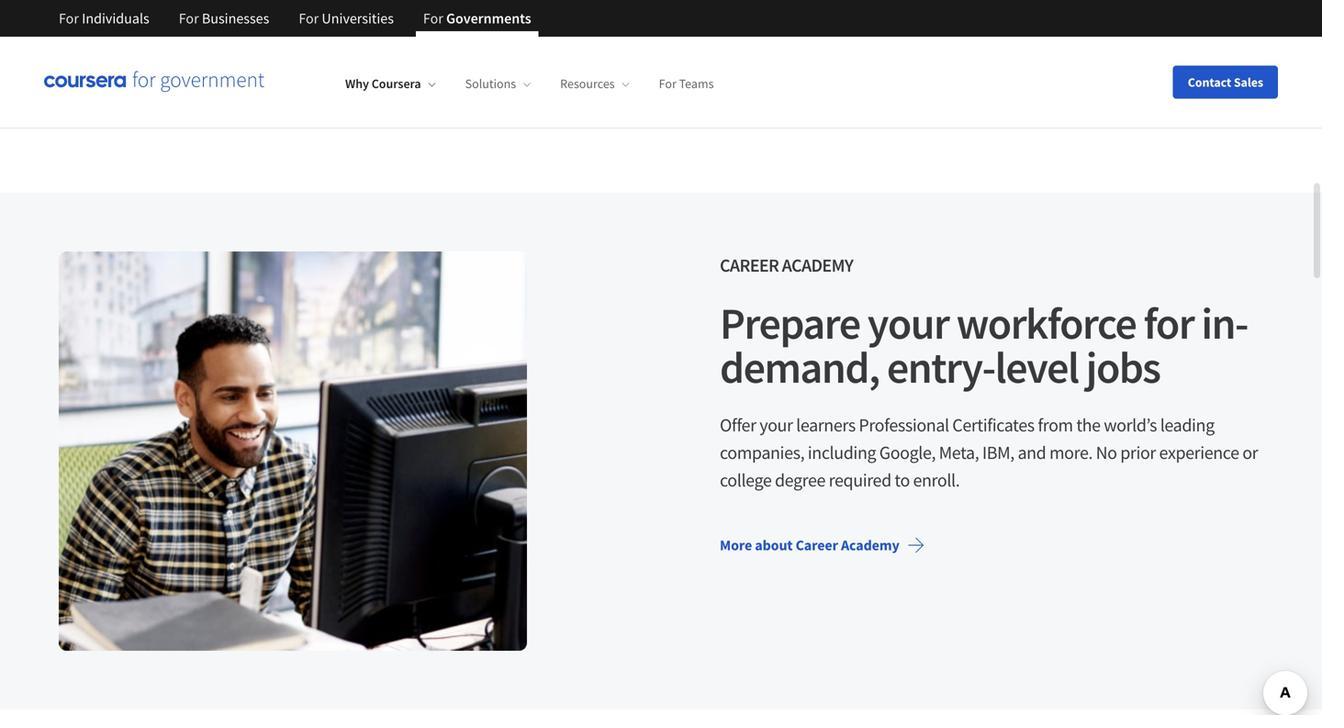 Task type: vqa. For each thing, say whether or not it's contained in the screenshot.
Google for Unlink your Google account to log in with Facebook.
no



Task type: describe. For each thing, give the bounding box(es) containing it.
for individuals
[[59, 9, 149, 28]]

more.
[[1050, 441, 1093, 464]]

your for workforce
[[868, 296, 949, 351]]

from
[[1038, 414, 1073, 437]]

why coursera
[[345, 75, 421, 92]]

for for universities
[[299, 9, 319, 28]]

learners
[[796, 414, 856, 437]]

1 horizontal spatial coursera
[[372, 75, 421, 92]]

demand,
[[720, 340, 879, 395]]

solutions
[[465, 75, 516, 92]]

resources link
[[560, 75, 630, 92]]

meta,
[[939, 441, 979, 464]]

contact
[[1188, 74, 1232, 90]]

for teams
[[659, 75, 714, 92]]

banner navigation
[[44, 0, 546, 37]]

for businesses
[[179, 9, 269, 28]]

businesses
[[202, 9, 269, 28]]

sales
[[1234, 74, 1264, 90]]

universities
[[322, 9, 394, 28]]

google,
[[879, 441, 936, 464]]

contact sales
[[1188, 74, 1264, 90]]

college
[[720, 469, 772, 492]]

professional
[[859, 414, 949, 437]]

or
[[1243, 441, 1258, 464]]

and
[[1018, 441, 1046, 464]]

career inside more about career academy link
[[796, 536, 838, 555]]

up
[[90, 73, 106, 92]]

for
[[1144, 296, 1194, 351]]

to
[[895, 469, 910, 492]]

prior
[[1120, 441, 1156, 464]]

for left teams
[[659, 75, 677, 92]]

more about career academy link
[[705, 523, 940, 567]]

about
[[755, 536, 793, 555]]

coursera for government image
[[44, 71, 264, 93]]

teams
[[679, 75, 714, 92]]

prepare your workforce for in- demand, entry-level jobs
[[720, 296, 1248, 395]]

for governments
[[423, 9, 531, 28]]

required
[[829, 469, 891, 492]]

jobs
[[1086, 340, 1160, 395]]

for for governments
[[423, 9, 443, 28]]

sign up with coursera link
[[44, 61, 239, 105]]

entry-
[[887, 340, 995, 395]]



Task type: locate. For each thing, give the bounding box(es) containing it.
your inside offer your learners professional certificates from the world's leading companies, including google, meta, ibm, and more. no prior experience or college degree required to enroll.
[[760, 414, 793, 437]]

contact sales button
[[1173, 66, 1278, 99]]

1 vertical spatial academy
[[841, 536, 900, 555]]

resources
[[560, 75, 615, 92]]

prepare
[[720, 296, 860, 351]]

1 horizontal spatial career
[[796, 536, 838, 555]]

solutions link
[[465, 75, 531, 92]]

for teams link
[[659, 75, 714, 92]]

for left governments
[[423, 9, 443, 28]]

1 vertical spatial career
[[796, 536, 838, 555]]

certificates
[[952, 414, 1035, 437]]

1 horizontal spatial your
[[868, 296, 949, 351]]

career
[[720, 254, 779, 277], [796, 536, 838, 555]]

including
[[808, 441, 876, 464]]

in-
[[1201, 296, 1248, 351]]

0 horizontal spatial coursera
[[141, 73, 198, 92]]

for for individuals
[[59, 9, 79, 28]]

academy
[[782, 254, 853, 277], [841, 536, 900, 555]]

academy up prepare
[[782, 254, 853, 277]]

no
[[1096, 441, 1117, 464]]

1 vertical spatial your
[[760, 414, 793, 437]]

sign up with coursera
[[59, 73, 198, 92]]

for for businesses
[[179, 9, 199, 28]]

offer
[[720, 414, 756, 437]]

for left businesses
[[179, 9, 199, 28]]

more about career academy
[[720, 536, 900, 555]]

for universities
[[299, 9, 394, 28]]

why coursera link
[[345, 75, 436, 92]]

individuals
[[82, 9, 149, 28]]

your for learners
[[760, 414, 793, 437]]

companies,
[[720, 441, 805, 464]]

degree
[[775, 469, 826, 492]]

with
[[109, 73, 138, 92]]

academy down required
[[841, 536, 900, 555]]

leading
[[1160, 414, 1215, 437]]

sign
[[59, 73, 87, 92]]

coursera
[[141, 73, 198, 92], [372, 75, 421, 92]]

career up prepare
[[720, 254, 779, 277]]

experience
[[1159, 441, 1239, 464]]

0 vertical spatial career
[[720, 254, 779, 277]]

your inside 'prepare your workforce for in- demand, entry-level jobs'
[[868, 296, 949, 351]]

career academy
[[720, 254, 853, 277]]

0 horizontal spatial your
[[760, 414, 793, 437]]

enroll.
[[913, 469, 960, 492]]

why
[[345, 75, 369, 92]]

more
[[720, 536, 752, 555]]

man working at desk image
[[59, 252, 527, 651]]

for left universities
[[299, 9, 319, 28]]

level
[[995, 340, 1079, 395]]

0 vertical spatial academy
[[782, 254, 853, 277]]

for left individuals
[[59, 9, 79, 28]]

governments
[[446, 9, 531, 28]]

workforce
[[956, 296, 1136, 351]]

for
[[59, 9, 79, 28], [179, 9, 199, 28], [299, 9, 319, 28], [423, 9, 443, 28], [659, 75, 677, 92]]

0 vertical spatial your
[[868, 296, 949, 351]]

offer your learners professional certificates from the world's leading companies, including google, meta, ibm, and more. no prior experience or college degree required to enroll.
[[720, 414, 1258, 492]]

coursera right with
[[141, 73, 198, 92]]

career right about
[[796, 536, 838, 555]]

world's
[[1104, 414, 1157, 437]]

the
[[1076, 414, 1101, 437]]

0 horizontal spatial career
[[720, 254, 779, 277]]

ibm,
[[982, 441, 1015, 464]]

coursera right why
[[372, 75, 421, 92]]

your
[[868, 296, 949, 351], [760, 414, 793, 437]]



